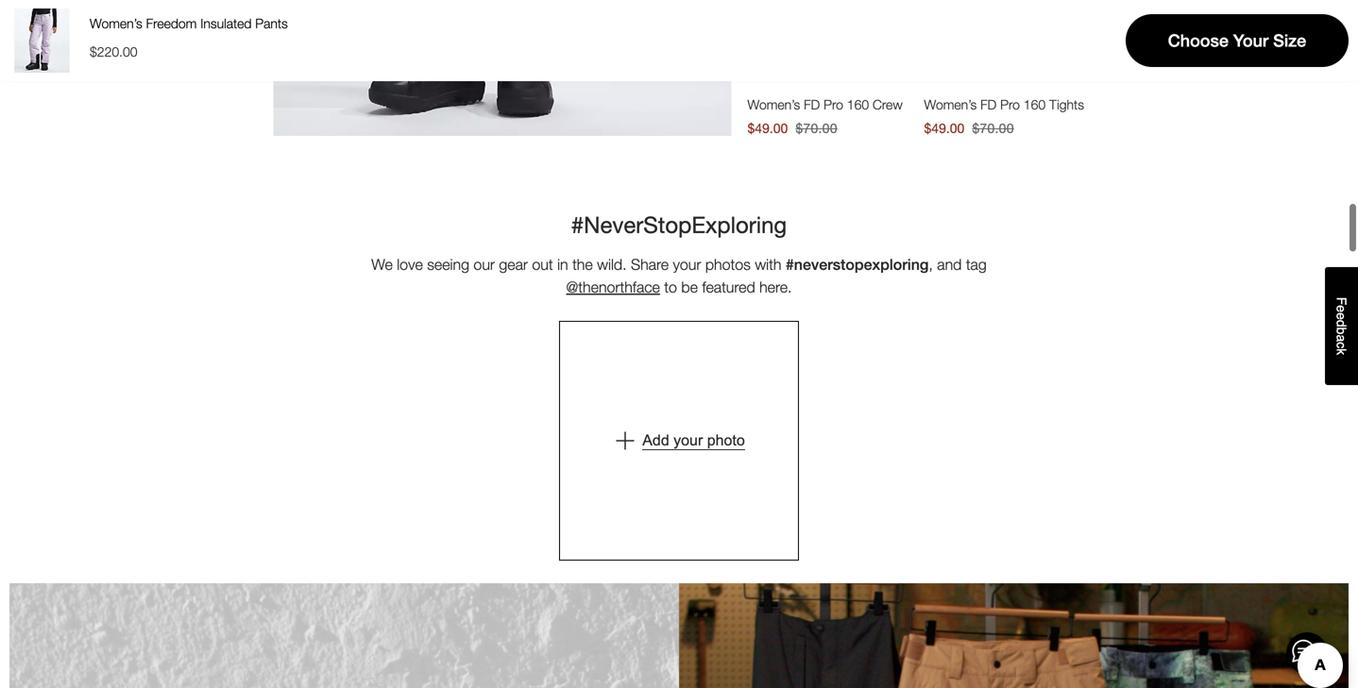 Task type: locate. For each thing, give the bounding box(es) containing it.
women's freedom insulated pants
[[90, 16, 288, 31]]

gear
[[499, 256, 528, 274]]

160 left crew
[[847, 97, 869, 113]]

fd left crew
[[804, 97, 820, 113]]

0 vertical spatial your
[[673, 256, 701, 274]]

pro for crew
[[824, 97, 843, 113]]

1 vertical spatial your
[[674, 432, 703, 449]]

$220.00
[[90, 44, 138, 60]]

choose your size
[[1168, 31, 1307, 51]]

0 horizontal spatial $70.00
[[796, 121, 838, 136]]

photo
[[707, 432, 745, 449]]

$70.00 down the women's fd pro 160 tights
[[972, 121, 1014, 136]]

1 horizontal spatial $70.00
[[972, 121, 1014, 136]]

0 horizontal spatial 160
[[847, 97, 869, 113]]

1 horizontal spatial 160
[[1024, 97, 1046, 113]]

1 pro from the left
[[824, 97, 843, 113]]

the
[[572, 256, 593, 274]]

b
[[1334, 328, 1349, 335]]

2 pro from the left
[[1000, 97, 1020, 113]]

https://images.thenorthface.com/is/image/thenorthface/nf0a5acy_pmi_hero?$color swatch$ image
[[9, 9, 74, 73]]

$70.00 for tights
[[972, 121, 1014, 136]]

pants
[[255, 16, 288, 31]]

e
[[1334, 305, 1349, 313], [1334, 313, 1349, 320]]

2 fd from the left
[[981, 97, 997, 113]]

fd left tights
[[981, 97, 997, 113]]

wild.
[[597, 256, 627, 274]]

add
[[643, 432, 669, 449]]

0 horizontal spatial $49.00
[[748, 121, 788, 136]]

0 horizontal spatial pro
[[824, 97, 843, 113]]

photos
[[705, 256, 751, 274]]

2 160 from the left
[[1024, 97, 1046, 113]]

$70.00 down women's fd pro 160 crew
[[796, 121, 838, 136]]

pro left tights
[[1000, 97, 1020, 113]]

2 $49.00 from the left
[[924, 121, 965, 136]]

$70.00
[[796, 121, 838, 136], [972, 121, 1014, 136]]

1 $49.00 from the left
[[748, 121, 788, 136]]

women's freedom insulated pants image
[[273, 0, 732, 136]]

1 horizontal spatial $49.00
[[924, 121, 965, 136]]

your right add
[[674, 432, 703, 449]]

1 160 from the left
[[847, 97, 869, 113]]

1 fd from the left
[[804, 97, 820, 113]]

be
[[681, 278, 698, 296]]

freedom
[[146, 16, 197, 31]]

d
[[1334, 320, 1349, 328]]

a
[[1334, 335, 1349, 342]]

pro
[[824, 97, 843, 113], [1000, 97, 1020, 113]]

e up "b"
[[1334, 313, 1349, 320]]

#neverstopexploring
[[571, 211, 787, 238]]

1 $70.00 from the left
[[796, 121, 838, 136]]

choose
[[1168, 31, 1229, 51]]

160 left tights
[[1024, 97, 1046, 113]]

f e e d b a c k button
[[1325, 267, 1358, 385]]

fd for tights
[[981, 97, 997, 113]]

your up be
[[673, 256, 701, 274]]

we love seeing our gear out in the wild. share your photos with #neverstopexploring , and tag @thenorthface to be featured here.
[[371, 256, 987, 296]]

women's for women's fd pro 160 crew
[[748, 97, 800, 113]]

out
[[532, 256, 553, 274]]

2 horizontal spatial women's
[[924, 97, 977, 113]]

0 horizontal spatial fd
[[804, 97, 820, 113]]

$49.00 down the women's fd pro 160 tights
[[924, 121, 965, 136]]

$49.00
[[748, 121, 788, 136], [924, 121, 965, 136]]

$49.00 down women's fd pro 160 crew
[[748, 121, 788, 136]]

women's
[[90, 16, 142, 31], [748, 97, 800, 113], [924, 97, 977, 113]]

2 $70.00 from the left
[[972, 121, 1014, 136]]

crew
[[873, 97, 903, 113]]

women's for women's freedom insulated pants
[[90, 16, 142, 31]]

0 horizontal spatial women's
[[90, 16, 142, 31]]

your
[[673, 256, 701, 274], [674, 432, 703, 449]]

fd
[[804, 97, 820, 113], [981, 97, 997, 113]]

1 horizontal spatial women's
[[748, 97, 800, 113]]

here.
[[760, 278, 792, 296]]

e up d on the right
[[1334, 305, 1349, 313]]

women's for women's fd pro 160 tights
[[924, 97, 977, 113]]

pro left crew
[[824, 97, 843, 113]]

1 horizontal spatial fd
[[981, 97, 997, 113]]

tag
[[966, 256, 987, 274]]

your
[[1233, 31, 1269, 51]]

160
[[847, 97, 869, 113], [1024, 97, 1046, 113]]

1 horizontal spatial pro
[[1000, 97, 1020, 113]]

we
[[371, 256, 393, 274]]



Task type: vqa. For each thing, say whether or not it's contained in the screenshot.
Pine Needle option
no



Task type: describe. For each thing, give the bounding box(es) containing it.
1 e from the top
[[1334, 305, 1349, 313]]

love
[[397, 256, 423, 274]]

and
[[937, 256, 962, 274]]

choose your size button
[[1126, 14, 1349, 67]]

,
[[929, 256, 933, 274]]

#neverstopexploring
[[786, 256, 929, 274]]

insulated
[[200, 16, 252, 31]]

tights
[[1049, 97, 1084, 113]]

2 e from the top
[[1334, 313, 1349, 320]]

our
[[474, 256, 495, 274]]

to
[[664, 278, 677, 296]]

women's fd pro 160 tights
[[924, 97, 1084, 113]]

$49.00 for women's fd pro 160 crew
[[748, 121, 788, 136]]

k
[[1334, 349, 1349, 355]]

160 for crew
[[847, 97, 869, 113]]

f
[[1334, 297, 1349, 305]]

@thenorthface
[[566, 278, 660, 296]]

your inside we love seeing our gear out in the wild. share your photos with #neverstopexploring , and tag @thenorthface to be featured here.
[[673, 256, 701, 274]]

pro for tights
[[1000, 97, 1020, 113]]

add your photo button
[[559, 321, 799, 561]]

women's fd pro 160 crew
[[748, 97, 903, 113]]

featured
[[702, 278, 755, 296]]

c
[[1334, 342, 1349, 349]]

your inside button
[[674, 432, 703, 449]]

size
[[1273, 31, 1307, 51]]

@thenorthface link
[[566, 278, 660, 296]]

$70.00 for crew
[[796, 121, 838, 136]]

$49.00 for women's fd pro 160 tights
[[924, 121, 965, 136]]

seeing
[[427, 256, 469, 274]]

f e e d b a c k
[[1334, 297, 1349, 355]]

160 for tights
[[1024, 97, 1046, 113]]

share
[[631, 256, 669, 274]]

add your photo
[[643, 432, 745, 449]]

in
[[557, 256, 568, 274]]

fd for crew
[[804, 97, 820, 113]]

with
[[755, 256, 782, 274]]



